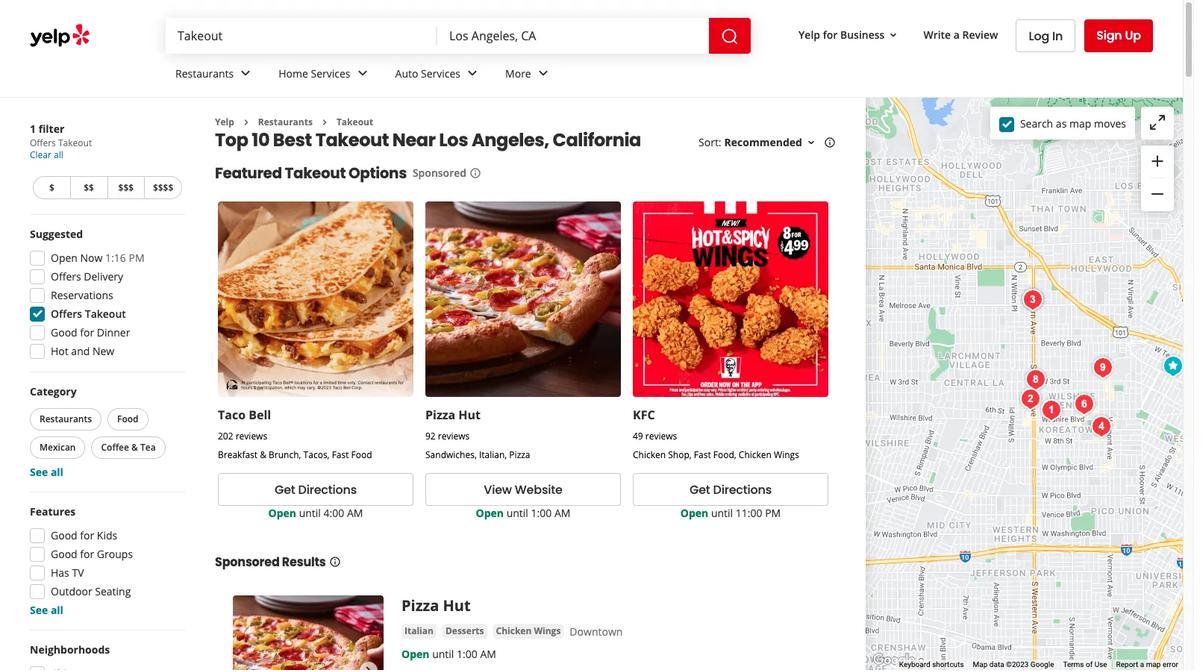 Task type: vqa. For each thing, say whether or not it's contained in the screenshot.


Task type: locate. For each thing, give the bounding box(es) containing it.
see all button
[[30, 465, 63, 479], [30, 603, 63, 617]]

24 chevron down v2 image right auto services
[[464, 65, 482, 82]]

0 vertical spatial see all button
[[30, 465, 63, 479]]

get up 'open until 11:00 pm'
[[690, 481, 710, 499]]

until for 49
[[711, 506, 733, 521]]

see all button for features
[[30, 603, 63, 617]]

home services
[[279, 66, 351, 80]]

see all button down the 'mexican' button
[[30, 465, 63, 479]]

pm inside group
[[129, 251, 144, 265]]

1 vertical spatial see all
[[30, 603, 63, 617]]

0 horizontal spatial directions
[[298, 481, 357, 499]]

pm right "1:16"
[[129, 251, 144, 265]]

2 get from the left
[[690, 481, 710, 499]]

1 vertical spatial map
[[1146, 661, 1161, 669]]

2 24 chevron down v2 image from the left
[[534, 65, 552, 82]]

1 vertical spatial wings
[[534, 625, 561, 638]]

chicken
[[633, 449, 666, 462], [739, 449, 772, 462], [496, 625, 532, 638]]

clear
[[30, 149, 51, 161]]

now
[[80, 251, 103, 265]]

until left 4:00
[[299, 506, 321, 521]]

hut
[[459, 407, 481, 424], [443, 596, 471, 616]]

2 see from the top
[[30, 603, 48, 617]]

1 none field from the left
[[178, 28, 426, 44]]

pizza up 92
[[425, 407, 456, 424]]

1 horizontal spatial 24 chevron down v2 image
[[534, 65, 552, 82]]

1 horizontal spatial 16 chevron right v2 image
[[319, 116, 331, 128]]

hut up sandwiches,
[[459, 407, 481, 424]]

reviews down taco bell link
[[236, 430, 267, 443]]

get directions up 'open until 11:00 pm'
[[690, 481, 772, 499]]

1 horizontal spatial none field
[[449, 28, 697, 44]]

0 vertical spatial wings
[[774, 449, 799, 462]]

2 horizontal spatial reviews
[[646, 430, 677, 443]]

24 chevron down v2 image inside more link
[[534, 65, 552, 82]]

map
[[1070, 116, 1092, 130], [1146, 661, 1161, 669]]

1 horizontal spatial pm
[[765, 506, 781, 521]]

1 vertical spatial see
[[30, 603, 48, 617]]

sponsored
[[413, 166, 467, 180], [215, 554, 280, 571]]

1 24 chevron down v2 image from the left
[[237, 65, 255, 82]]

16 chevron right v2 image
[[240, 116, 252, 128], [319, 116, 331, 128]]

suggested
[[30, 227, 83, 241]]

hut inside pizza hut 92 reviews sandwiches, italian, pizza
[[459, 407, 481, 424]]

1 vertical spatial food
[[351, 449, 372, 462]]

$$$ button
[[107, 176, 144, 199]]

0 horizontal spatial food
[[117, 413, 139, 425]]

2 see all from the top
[[30, 603, 63, 617]]

1 see all button from the top
[[30, 465, 63, 479]]

1 24 chevron down v2 image from the left
[[353, 65, 371, 82]]

1 directions from the left
[[298, 481, 357, 499]]

1 horizontal spatial chicken
[[633, 449, 666, 462]]

3 good from the top
[[51, 547, 77, 561]]

2 none field from the left
[[449, 28, 697, 44]]

chicken wings link
[[493, 624, 564, 639]]

previous image
[[239, 662, 257, 670]]

1 vertical spatial 16 info v2 image
[[329, 556, 341, 568]]

features
[[30, 505, 76, 519]]

a
[[954, 27, 960, 41], [1140, 661, 1144, 669]]

reviews right 49
[[646, 430, 677, 443]]

see all down the 'mexican' button
[[30, 465, 63, 479]]

all down the 'mexican' button
[[51, 465, 63, 479]]

pizza hut link up 92
[[425, 407, 481, 424]]

24 chevron down v2 image
[[237, 65, 255, 82], [464, 65, 482, 82]]

search as map moves
[[1020, 116, 1126, 130]]

slideshow element
[[233, 596, 384, 670]]

reviews inside pizza hut 92 reviews sandwiches, italian, pizza
[[438, 430, 470, 443]]

google image
[[870, 651, 919, 670]]

1 horizontal spatial &
[[260, 449, 266, 462]]

1 16 chevron right v2 image from the left
[[240, 116, 252, 128]]

& left tea
[[131, 441, 138, 454]]

2 reviews from the left
[[438, 430, 470, 443]]

see all button down outdoor
[[30, 603, 63, 617]]

2 fast from the left
[[694, 449, 711, 462]]

2 horizontal spatial chicken
[[739, 449, 772, 462]]

until for hut
[[507, 506, 528, 521]]

&
[[131, 441, 138, 454], [260, 449, 266, 462]]

1 horizontal spatial get
[[690, 481, 710, 499]]

keyboard shortcuts button
[[899, 660, 964, 670]]

2 16 chevron right v2 image from the left
[[319, 116, 331, 128]]

yelp
[[799, 27, 820, 41], [215, 116, 234, 128]]

fast left food,
[[694, 449, 711, 462]]

2 services from the left
[[421, 66, 461, 80]]

for
[[823, 27, 838, 41], [80, 325, 94, 340], [80, 529, 94, 543], [80, 547, 94, 561]]

pizza
[[425, 407, 456, 424], [509, 449, 530, 462], [402, 596, 439, 616]]

1 horizontal spatial 1:00
[[531, 506, 552, 521]]

takeout down best
[[285, 163, 346, 184]]

0 vertical spatial see all
[[30, 465, 63, 479]]

$$ button
[[70, 176, 107, 199]]

pizza up the italian
[[402, 596, 439, 616]]

website
[[515, 481, 563, 499]]

24 chevron down v2 image left home
[[237, 65, 255, 82]]

for down the good for kids
[[80, 547, 94, 561]]

pm for open now 1:16 pm
[[129, 251, 144, 265]]

gengis khan image
[[1019, 285, 1048, 315]]

restaurants link up yelp link
[[163, 54, 267, 97]]

hut up desserts
[[443, 596, 471, 616]]

good
[[51, 325, 77, 340], [51, 529, 77, 543], [51, 547, 77, 561]]

log in link
[[1016, 19, 1076, 52]]

1 vertical spatial pizza hut link
[[402, 596, 471, 616]]

open until 1:00 am
[[476, 506, 571, 521], [402, 648, 496, 662]]

2 directions from the left
[[713, 481, 772, 499]]

restaurants down home
[[258, 116, 313, 128]]

1 horizontal spatial am
[[480, 648, 496, 662]]

0 horizontal spatial yelp
[[215, 116, 234, 128]]

0 vertical spatial restaurants link
[[163, 54, 267, 97]]

1 vertical spatial pm
[[765, 506, 781, 521]]

0 vertical spatial a
[[954, 27, 960, 41]]

map right as
[[1070, 116, 1092, 130]]

16 chevron right v2 image left takeout link
[[319, 116, 331, 128]]

24 chevron down v2 image inside restaurants link
[[237, 65, 255, 82]]

2 good from the top
[[51, 529, 77, 543]]

yelp left business
[[799, 27, 820, 41]]

map
[[973, 661, 988, 669]]

get directions link for bell
[[218, 474, 414, 506]]

1 get directions link from the left
[[218, 474, 414, 506]]

0 vertical spatial food
[[117, 413, 139, 425]]

restaurants up "mexican"
[[40, 413, 92, 425]]

1 horizontal spatial map
[[1146, 661, 1161, 669]]

reviews for view
[[438, 430, 470, 443]]

$
[[49, 181, 54, 194]]

0 vertical spatial offers
[[30, 137, 56, 149]]

all inside '1 filter offers takeout clear all'
[[54, 149, 63, 161]]

1 horizontal spatial 16 info v2 image
[[470, 167, 481, 179]]

wings left 'downtown'
[[534, 625, 561, 638]]

a for write
[[954, 27, 960, 41]]

1 horizontal spatial 24 chevron down v2 image
[[464, 65, 482, 82]]

1 horizontal spatial wings
[[774, 449, 799, 462]]

for left business
[[823, 27, 838, 41]]

16 info v2 image right results on the left
[[329, 556, 341, 568]]

0 horizontal spatial chicken
[[496, 625, 532, 638]]

good up has tv
[[51, 547, 77, 561]]

2 get directions link from the left
[[633, 474, 829, 506]]

until for bell
[[299, 506, 321, 521]]

open now 1:16 pm
[[51, 251, 144, 265]]

none field up home
[[178, 28, 426, 44]]

0 vertical spatial good
[[51, 325, 77, 340]]

angeles,
[[472, 128, 549, 153]]

1 see from the top
[[30, 465, 48, 479]]

chicken down 49
[[633, 449, 666, 462]]

2 vertical spatial all
[[51, 603, 63, 617]]

reviews up sandwiches,
[[438, 430, 470, 443]]

taco bell image
[[1159, 351, 1189, 381]]

map for error
[[1146, 661, 1161, 669]]

and
[[71, 344, 90, 358]]

offers down filter
[[30, 137, 56, 149]]

open down view
[[476, 506, 504, 521]]

0 vertical spatial see
[[30, 465, 48, 479]]

24 chevron down v2 image left auto
[[353, 65, 371, 82]]

0 horizontal spatial am
[[347, 506, 363, 521]]

group
[[1141, 146, 1174, 211], [25, 227, 185, 364], [27, 384, 185, 480], [25, 505, 185, 618]]

wings right food,
[[774, 449, 799, 462]]

offers up reservations
[[51, 269, 81, 284]]

1 vertical spatial sponsored
[[215, 554, 280, 571]]

24 chevron down v2 image right "more"
[[534, 65, 552, 82]]

see all down outdoor
[[30, 603, 63, 617]]

0 horizontal spatial a
[[954, 27, 960, 41]]

1:16
[[105, 251, 126, 265]]

restaurants up yelp link
[[175, 66, 234, 80]]

0 horizontal spatial 24 chevron down v2 image
[[237, 65, 255, 82]]

1 horizontal spatial get directions link
[[633, 474, 829, 506]]

services for home services
[[311, 66, 351, 80]]

italian
[[405, 625, 434, 638]]

0 vertical spatial pizza hut link
[[425, 407, 481, 424]]

see for features
[[30, 603, 48, 617]]

Near text field
[[449, 28, 697, 44]]

view website link
[[425, 474, 621, 506]]

reviews inside the kfc 49 reviews chicken shop, fast food, chicken wings
[[646, 430, 677, 443]]

open for pizza hut
[[476, 506, 504, 521]]

group containing features
[[25, 505, 185, 618]]

1 horizontal spatial reviews
[[438, 430, 470, 443]]

cooking mom image
[[1037, 395, 1067, 425]]

None search field
[[166, 18, 754, 54]]

until
[[299, 506, 321, 521], [507, 506, 528, 521], [711, 506, 733, 521], [432, 648, 454, 662]]

get
[[275, 481, 295, 499], [690, 481, 710, 499]]

open until 1:00 am down desserts button
[[402, 648, 496, 662]]

0 horizontal spatial get directions
[[275, 481, 357, 499]]

chicken right desserts
[[496, 625, 532, 638]]

takeout up dinner
[[85, 307, 126, 321]]

yelp inside button
[[799, 27, 820, 41]]

takeout
[[337, 116, 373, 128], [315, 128, 389, 153], [58, 137, 92, 149], [285, 163, 346, 184], [85, 307, 126, 321]]

groups
[[97, 547, 133, 561]]

map left error
[[1146, 661, 1161, 669]]

0 vertical spatial hut
[[459, 407, 481, 424]]

1 vertical spatial yelp
[[215, 116, 234, 128]]

good down features at the left of the page
[[51, 529, 77, 543]]

a right report on the right of page
[[1140, 661, 1144, 669]]

©2023
[[1006, 661, 1029, 669]]

directions up 11:00
[[713, 481, 772, 499]]

1 vertical spatial pizza
[[509, 449, 530, 462]]

services
[[311, 66, 351, 80], [421, 66, 461, 80]]

pizza for pizza hut
[[402, 596, 439, 616]]

0 horizontal spatial restaurants
[[40, 413, 92, 425]]

0 vertical spatial open until 1:00 am
[[476, 506, 571, 521]]

until down the view website
[[507, 506, 528, 521]]

am
[[347, 506, 363, 521], [555, 506, 571, 521], [480, 648, 496, 662]]

for down offers takeout
[[80, 325, 94, 340]]

good for good for kids
[[51, 529, 77, 543]]

1 horizontal spatial get directions
[[690, 481, 772, 499]]

fast
[[332, 449, 349, 462], [694, 449, 711, 462]]

more link
[[493, 54, 564, 97]]

1:00 down website
[[531, 506, 552, 521]]

1 vertical spatial restaurants link
[[258, 116, 313, 128]]

more
[[505, 66, 531, 80]]

0 vertical spatial all
[[54, 149, 63, 161]]

featured takeout options
[[215, 163, 407, 184]]

open left 11:00
[[681, 506, 709, 521]]

open until 1:00 am down the view website
[[476, 506, 571, 521]]

see all for category
[[30, 465, 63, 479]]

offers for offers delivery
[[51, 269, 81, 284]]

good for groups
[[51, 547, 133, 561]]

services right home
[[311, 66, 351, 80]]

0 horizontal spatial none field
[[178, 28, 426, 44]]

get directions link down tacos,
[[218, 474, 414, 506]]

1 horizontal spatial yelp
[[799, 27, 820, 41]]

1 get from the left
[[275, 481, 295, 499]]

0 vertical spatial sponsored
[[413, 166, 467, 180]]

all down outdoor
[[51, 603, 63, 617]]

pm
[[129, 251, 144, 265], [765, 506, 781, 521]]

1 horizontal spatial directions
[[713, 481, 772, 499]]

2 vertical spatial pizza
[[402, 596, 439, 616]]

all for category
[[51, 465, 63, 479]]

1 vertical spatial a
[[1140, 661, 1144, 669]]

open for kfc
[[681, 506, 709, 521]]

group containing suggested
[[25, 227, 185, 364]]

pm for open until 11:00 pm
[[765, 506, 781, 521]]

0 vertical spatial pm
[[129, 251, 144, 265]]

16 chevron right v2 image right yelp link
[[240, 116, 252, 128]]

& left brunch,
[[260, 449, 266, 462]]

for for kids
[[80, 529, 94, 543]]

am for directions
[[347, 506, 363, 521]]

a right write
[[954, 27, 960, 41]]

1 horizontal spatial a
[[1140, 661, 1144, 669]]

restaurants inside button
[[40, 413, 92, 425]]

get directions link down food,
[[633, 474, 829, 506]]

0 horizontal spatial 16 chevron right v2 image
[[240, 116, 252, 128]]

reviews inside taco bell 202 reviews breakfast & brunch, tacos, fast food
[[236, 430, 267, 443]]

shortcuts
[[932, 661, 964, 669]]

16 info v2 image
[[470, 167, 481, 179], [329, 556, 341, 568]]

2 horizontal spatial am
[[555, 506, 571, 521]]

see up neighborhoods
[[30, 603, 48, 617]]

None field
[[178, 28, 426, 44], [449, 28, 697, 44]]

reviews for get
[[236, 430, 267, 443]]

open until 4:00 am
[[268, 506, 363, 521]]

1 vertical spatial offers
[[51, 269, 81, 284]]

results
[[282, 554, 326, 571]]

restaurants
[[175, 66, 234, 80], [258, 116, 313, 128], [40, 413, 92, 425]]

none field "near"
[[449, 28, 697, 44]]

0 vertical spatial map
[[1070, 116, 1092, 130]]

1 vertical spatial all
[[51, 465, 63, 479]]

see down the 'mexican' button
[[30, 465, 48, 479]]

get down brunch,
[[275, 481, 295, 499]]

3 reviews from the left
[[646, 430, 677, 443]]

0 vertical spatial yelp
[[799, 27, 820, 41]]

all right clear
[[54, 149, 63, 161]]

0 horizontal spatial fast
[[332, 449, 349, 462]]

none field up more link
[[449, 28, 697, 44]]

2 24 chevron down v2 image from the left
[[464, 65, 482, 82]]

16 chevron right v2 image for restaurants
[[240, 116, 252, 128]]

2 see all button from the top
[[30, 603, 63, 617]]

featured
[[215, 163, 282, 184]]

near
[[393, 128, 436, 153]]

0 horizontal spatial 1:00
[[457, 648, 478, 662]]

get directions for 49
[[690, 481, 772, 499]]

get directions up the open until 4:00 am
[[275, 481, 357, 499]]

1 horizontal spatial fast
[[694, 449, 711, 462]]

tip's house image
[[1016, 384, 1046, 414]]

0 vertical spatial pizza
[[425, 407, 456, 424]]

1 vertical spatial open until 1:00 am
[[402, 648, 496, 662]]

0 vertical spatial restaurants
[[175, 66, 234, 80]]

fast inside taco bell 202 reviews breakfast & brunch, tacos, fast food
[[332, 449, 349, 462]]

see all button for category
[[30, 465, 63, 479]]

16 info v2 image down angeles,
[[470, 167, 481, 179]]

16 chevron down v2 image
[[805, 137, 817, 149]]

2 get directions from the left
[[690, 481, 772, 499]]

1 vertical spatial hut
[[443, 596, 471, 616]]

chicken right food,
[[739, 449, 772, 462]]

desserts link
[[443, 624, 487, 639]]

restaurants link down home
[[258, 116, 313, 128]]

restaurants inside business categories 'element'
[[175, 66, 234, 80]]

am for website
[[555, 506, 571, 521]]

for inside button
[[823, 27, 838, 41]]

food right tacos,
[[351, 449, 372, 462]]

write
[[924, 27, 951, 41]]

open until 11:00 pm
[[681, 506, 781, 521]]

view website
[[484, 481, 563, 499]]

0 vertical spatial 1:00
[[531, 506, 552, 521]]

0 horizontal spatial wings
[[534, 625, 561, 638]]

1 see all from the top
[[30, 465, 63, 479]]

1 fast from the left
[[332, 449, 349, 462]]

use
[[1095, 661, 1107, 669]]

good up "hot"
[[51, 325, 77, 340]]

2 vertical spatial good
[[51, 547, 77, 561]]

food up coffee & tea at the left bottom of the page
[[117, 413, 139, 425]]

pizza right the italian,
[[509, 449, 530, 462]]

1:00 down desserts link on the bottom left
[[457, 648, 478, 662]]

restaurants for restaurants button at the left bottom
[[40, 413, 92, 425]]

0 horizontal spatial get
[[275, 481, 295, 499]]

takeout down filter
[[58, 137, 92, 149]]

0 horizontal spatial reviews
[[236, 430, 267, 443]]

wings
[[774, 449, 799, 462], [534, 625, 561, 638]]

2 vertical spatial restaurants
[[40, 413, 92, 425]]

1
[[30, 122, 36, 136]]

coffee
[[101, 441, 129, 454]]

2 vertical spatial offers
[[51, 307, 82, 321]]

get directions link for 49
[[633, 474, 829, 506]]

sponsored down top 10 best takeout near los angeles, california
[[413, 166, 467, 180]]

24 chevron down v2 image
[[353, 65, 371, 82], [534, 65, 552, 82]]

0 horizontal spatial map
[[1070, 116, 1092, 130]]

sponsored for sponsored results
[[215, 554, 280, 571]]

24 chevron down v2 image inside auto services link
[[464, 65, 482, 82]]

24 chevron down v2 image for more
[[534, 65, 552, 82]]

0 horizontal spatial pm
[[129, 251, 144, 265]]

has tv
[[51, 566, 84, 580]]

for up good for groups
[[80, 529, 94, 543]]

services right auto
[[421, 66, 461, 80]]

dinner
[[97, 325, 130, 340]]

am right 4:00
[[347, 506, 363, 521]]

pizza hut link up the italian
[[402, 596, 471, 616]]

restaurants link
[[163, 54, 267, 97], [258, 116, 313, 128]]

wings inside the kfc 49 reviews chicken shop, fast food, chicken wings
[[774, 449, 799, 462]]

0 horizontal spatial sponsored
[[215, 554, 280, 571]]

offers
[[30, 137, 56, 149], [51, 269, 81, 284], [51, 307, 82, 321]]

open up sponsored results
[[268, 506, 296, 521]]

yelp left 10
[[215, 116, 234, 128]]

0 horizontal spatial services
[[311, 66, 351, 80]]

1 vertical spatial 1:00
[[457, 648, 478, 662]]

0 horizontal spatial get directions link
[[218, 474, 414, 506]]

1 horizontal spatial restaurants
[[175, 66, 234, 80]]

am down website
[[555, 506, 571, 521]]

directions up 4:00
[[298, 481, 357, 499]]

pm right 11:00
[[765, 506, 781, 521]]

see all
[[30, 465, 63, 479], [30, 603, 63, 617]]

get for bell
[[275, 481, 295, 499]]

until left 11:00
[[711, 506, 733, 521]]

takeout up options
[[315, 128, 389, 153]]

for for business
[[823, 27, 838, 41]]

offers down reservations
[[51, 307, 82, 321]]

1 vertical spatial see all button
[[30, 603, 63, 617]]

am down desserts link on the bottom left
[[480, 648, 496, 662]]

1 get directions from the left
[[275, 481, 357, 499]]

1 horizontal spatial sponsored
[[413, 166, 467, 180]]

fast right tacos,
[[332, 449, 349, 462]]

0 horizontal spatial 24 chevron down v2 image
[[353, 65, 371, 82]]

24 chevron down v2 image inside home services link
[[353, 65, 371, 82]]

auto services
[[395, 66, 461, 80]]

$$$$
[[153, 181, 173, 194]]

2 horizontal spatial restaurants
[[258, 116, 313, 128]]

services for auto services
[[421, 66, 461, 80]]

sponsored left results on the left
[[215, 554, 280, 571]]

1 services from the left
[[311, 66, 351, 80]]

1 horizontal spatial food
[[351, 449, 372, 462]]

1 reviews from the left
[[236, 430, 267, 443]]

1 horizontal spatial services
[[421, 66, 461, 80]]

a inside the write a review link
[[954, 27, 960, 41]]

1 vertical spatial good
[[51, 529, 77, 543]]

desserts
[[446, 625, 484, 638]]

0 horizontal spatial &
[[131, 441, 138, 454]]

keyboard
[[899, 661, 931, 669]]

1 good from the top
[[51, 325, 77, 340]]



Task type: describe. For each thing, give the bounding box(es) containing it.
open down suggested
[[51, 251, 78, 265]]

category
[[30, 384, 77, 399]]

kfc
[[633, 407, 655, 424]]

search image
[[721, 27, 739, 45]]

$ button
[[33, 176, 70, 199]]

taco
[[218, 407, 246, 424]]

hut for pizza hut
[[443, 596, 471, 616]]

best
[[273, 128, 312, 153]]

terms of use
[[1063, 661, 1107, 669]]

offers takeout
[[51, 307, 126, 321]]

1 vertical spatial restaurants
[[258, 116, 313, 128]]

offers for offers takeout
[[51, 307, 82, 321]]

food inside button
[[117, 413, 139, 425]]

auto services link
[[383, 54, 493, 97]]

restaurants for the topmost restaurants link
[[175, 66, 234, 80]]

pizza hut
[[402, 596, 471, 616]]

map for moves
[[1070, 116, 1092, 130]]

sponsored results
[[215, 554, 326, 571]]

0 vertical spatial 16 info v2 image
[[470, 167, 481, 179]]

neighborhoods group
[[25, 643, 185, 670]]

chd mandu la image
[[1070, 389, 1100, 419]]

directions for taco bell
[[298, 481, 357, 499]]

shop,
[[668, 449, 692, 462]]

see for category
[[30, 465, 48, 479]]

for for groups
[[80, 547, 94, 561]]

data
[[990, 661, 1004, 669]]

good for good for dinner
[[51, 325, 77, 340]]

takeout link
[[337, 116, 373, 128]]

moves
[[1094, 116, 1126, 130]]

16 info v2 image
[[824, 137, 836, 149]]

get directions for bell
[[275, 481, 357, 499]]

hot and new
[[51, 344, 114, 358]]

sort:
[[699, 135, 722, 150]]

good for good for groups
[[51, 547, 77, 561]]

zoom out image
[[1149, 185, 1167, 203]]

kfc 49 reviews chicken shop, fast food, chicken wings
[[633, 407, 799, 462]]

49
[[633, 430, 643, 443]]

rice chicken image
[[1087, 412, 1117, 442]]

options
[[349, 163, 407, 184]]

map region
[[689, 85, 1194, 670]]

pizza for pizza hut 92 reviews sandwiches, italian, pizza
[[425, 407, 456, 424]]

92
[[425, 430, 436, 443]]

wings inside "button"
[[534, 625, 561, 638]]

italian,
[[479, 449, 507, 462]]

los
[[439, 128, 468, 153]]

delivery
[[84, 269, 123, 284]]

coffee & tea
[[101, 441, 156, 454]]

takeout inside group
[[85, 307, 126, 321]]

open down italian link
[[402, 648, 430, 662]]

brunch,
[[269, 449, 301, 462]]

yelp for yelp link
[[215, 116, 234, 128]]

sponsored for sponsored
[[413, 166, 467, 180]]

keyboard shortcuts
[[899, 661, 964, 669]]

italian button
[[402, 624, 437, 639]]

abuelita's birria & mexican food image
[[1019, 285, 1048, 315]]

202
[[218, 430, 233, 443]]

reservations
[[51, 288, 113, 302]]

tacos,
[[304, 449, 330, 462]]

yelp for business button
[[793, 21, 906, 48]]

report a map error link
[[1116, 661, 1179, 669]]

none field "find"
[[178, 28, 426, 44]]

business categories element
[[163, 54, 1153, 97]]

group containing category
[[27, 384, 185, 480]]

yelp for business
[[799, 27, 885, 41]]

sandwiches,
[[425, 449, 477, 462]]

clear all link
[[30, 149, 63, 161]]

mexican button
[[30, 437, 85, 459]]

chicken wings button
[[493, 624, 564, 639]]

Find text field
[[178, 28, 426, 44]]

16 chevron right v2 image for takeout
[[319, 116, 331, 128]]

$$$$ button
[[144, 176, 182, 199]]

review
[[963, 27, 998, 41]]

restaurants button
[[30, 408, 102, 431]]

zoom in image
[[1149, 152, 1167, 170]]

& inside button
[[131, 441, 138, 454]]

rikas peruvian cuisine image
[[1089, 353, 1119, 383]]

home services link
[[267, 54, 383, 97]]

write a review link
[[918, 21, 1004, 48]]

of
[[1086, 661, 1093, 669]]

log
[[1029, 27, 1050, 44]]

pizza hut 92 reviews sandwiches, italian, pizza
[[425, 407, 530, 462]]

$$$
[[118, 181, 134, 194]]

kids
[[97, 529, 117, 543]]

food button
[[108, 408, 148, 431]]

takeout inside '1 filter offers takeout clear all'
[[58, 137, 92, 149]]

view
[[484, 481, 512, 499]]

expand map image
[[1149, 113, 1167, 131]]

next image
[[360, 662, 378, 670]]

terms
[[1063, 661, 1084, 669]]

neighborhoods
[[30, 643, 110, 657]]

write a review
[[924, 27, 998, 41]]

mexican
[[40, 441, 76, 454]]

a for report
[[1140, 661, 1144, 669]]

open for taco bell
[[268, 506, 296, 521]]

food inside taco bell 202 reviews breakfast & brunch, tacos, fast food
[[351, 449, 372, 462]]

10
[[252, 128, 270, 153]]

for for dinner
[[80, 325, 94, 340]]

top
[[215, 128, 248, 153]]

fast inside the kfc 49 reviews chicken shop, fast food, chicken wings
[[694, 449, 711, 462]]

sign
[[1097, 27, 1122, 44]]

recommended
[[725, 135, 802, 150]]

hut for pizza hut 92 reviews sandwiches, italian, pizza
[[459, 407, 481, 424]]

takeout down home services link
[[337, 116, 373, 128]]

bell
[[249, 407, 271, 424]]

in
[[1053, 27, 1063, 44]]

taco bell 202 reviews breakfast & brunch, tacos, fast food
[[218, 407, 372, 462]]

report a map error
[[1116, 661, 1179, 669]]

up
[[1125, 27, 1141, 44]]

good for dinner
[[51, 325, 130, 340]]

tea
[[140, 441, 156, 454]]

24 chevron down v2 image for home services
[[353, 65, 371, 82]]

kfc link
[[633, 407, 655, 424]]

see all for features
[[30, 603, 63, 617]]

all for features
[[51, 603, 63, 617]]

seating
[[95, 584, 131, 599]]

& inside taco bell 202 reviews breakfast & brunch, tacos, fast food
[[260, 449, 266, 462]]

good for kids
[[51, 529, 117, 543]]

coffee & tea button
[[91, 437, 166, 459]]

california
[[553, 128, 641, 153]]

chicken inside "button"
[[496, 625, 532, 638]]

outdoor
[[51, 584, 92, 599]]

desserts button
[[443, 624, 487, 639]]

directions for kfc
[[713, 481, 772, 499]]

offers inside '1 filter offers takeout clear all'
[[30, 137, 56, 149]]

1 filter offers takeout clear all
[[30, 122, 92, 161]]

until down desserts button
[[432, 648, 454, 662]]

tv
[[72, 566, 84, 580]]

get for 49
[[690, 481, 710, 499]]

$$
[[84, 181, 94, 194]]

16 chevron down v2 image
[[888, 29, 900, 41]]

the kimbap image
[[1022, 365, 1051, 395]]

breakfast
[[218, 449, 258, 462]]

yelp for yelp for business
[[799, 27, 820, 41]]

0 horizontal spatial 16 info v2 image
[[329, 556, 341, 568]]

24 chevron down v2 image for restaurants
[[237, 65, 255, 82]]

24 chevron down v2 image for auto services
[[464, 65, 482, 82]]

downtown
[[570, 625, 623, 639]]

offers delivery
[[51, 269, 123, 284]]



